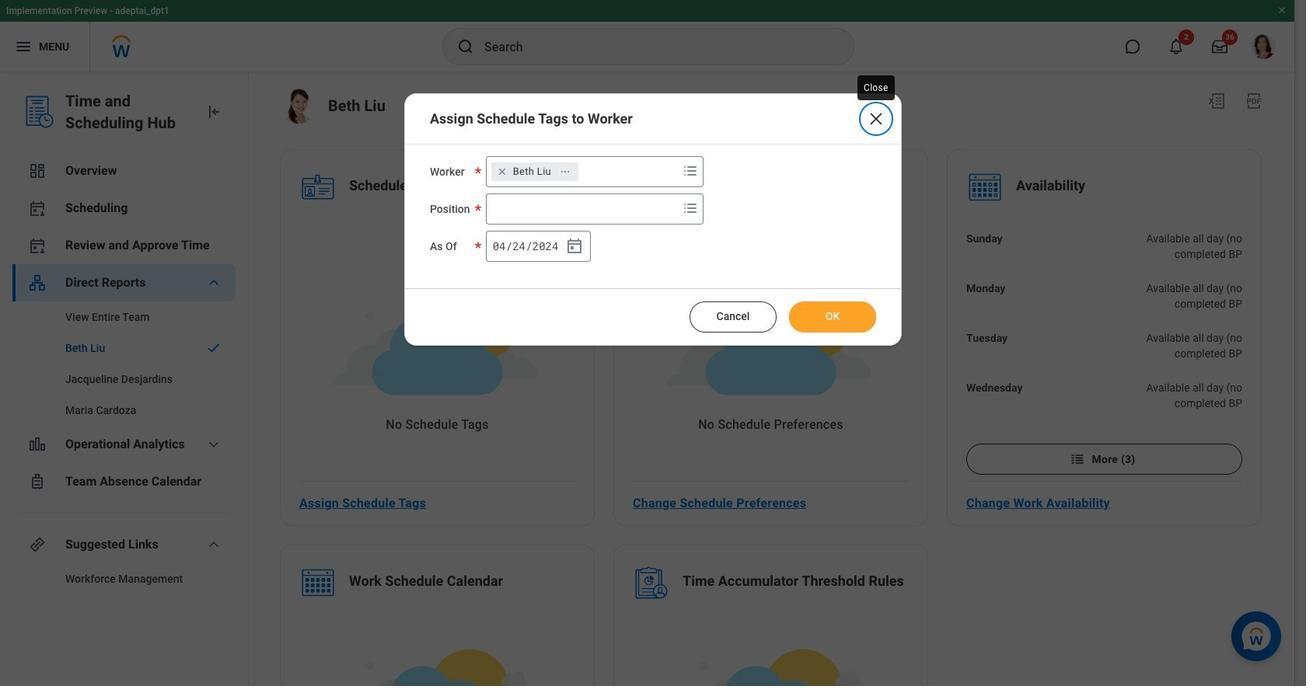 Task type: locate. For each thing, give the bounding box(es) containing it.
group
[[486, 231, 591, 262]]

navigation pane region
[[0, 72, 249, 687]]

profile logan mcneil element
[[1242, 30, 1285, 64]]

calendar user solid image up the view team icon
[[28, 236, 47, 255]]

chevron down small image
[[204, 274, 223, 292], [204, 536, 223, 554]]

demo_f075.png image
[[280, 89, 316, 124]]

view team image
[[28, 274, 47, 292]]

Search field
[[486, 195, 678, 223]]

beth liu element
[[513, 165, 551, 179]]

banner
[[0, 0, 1295, 72]]

calendar user solid image down dashboard image
[[28, 199, 47, 218]]

dialog
[[404, 93, 902, 346]]

2 calendar user solid image from the top
[[28, 236, 47, 255]]

link image
[[28, 536, 47, 554]]

prompts image
[[681, 162, 699, 180]]

work schedule calendar element
[[349, 572, 503, 594]]

1 vertical spatial calendar user solid image
[[28, 236, 47, 255]]

calendar user solid image
[[28, 199, 47, 218], [28, 236, 47, 255]]

tooltip
[[854, 72, 898, 103]]

0 vertical spatial chevron down small image
[[204, 274, 223, 292]]

1 calendar user solid image from the top
[[28, 199, 47, 218]]

calendar image
[[565, 237, 584, 256]]

availability element
[[1016, 176, 1085, 198]]

2 chevron down small image from the top
[[204, 536, 223, 554]]

1 chevron down small image from the top
[[204, 274, 223, 292]]

0 vertical spatial calendar user solid image
[[28, 199, 47, 218]]

1 vertical spatial chevron down small image
[[204, 536, 223, 554]]



Task type: describe. For each thing, give the bounding box(es) containing it.
chevron down small image for link icon
[[204, 536, 223, 554]]

x image
[[867, 110, 886, 128]]

beth liu, press delete to clear value. option
[[491, 162, 579, 181]]

view printable version (pdf) image
[[1245, 92, 1263, 110]]

check image
[[204, 341, 223, 356]]

scheduling worker preferences element
[[683, 176, 881, 198]]

export to excel image
[[1207, 92, 1226, 110]]

related actions image
[[560, 166, 571, 177]]

list view image
[[1070, 452, 1086, 467]]

inbox large image
[[1212, 39, 1228, 54]]

schedule tags element
[[349, 176, 441, 198]]

time and scheduling hub element
[[65, 90, 192, 134]]

dashboard image
[[28, 162, 47, 180]]

close environment banner image
[[1277, 5, 1287, 15]]

time accumulator threshold rules element
[[683, 572, 904, 594]]

x small image
[[494, 164, 510, 180]]

chevron down small image for the view team icon
[[204, 274, 223, 292]]

notifications large image
[[1169, 39, 1184, 54]]

transformation import image
[[204, 103, 223, 121]]

search image
[[456, 37, 475, 56]]

prompts image
[[681, 199, 699, 218]]

task timeoff image
[[28, 473, 47, 491]]



Task type: vqa. For each thing, say whether or not it's contained in the screenshot.
Toggle to Grid view 'image'
no



